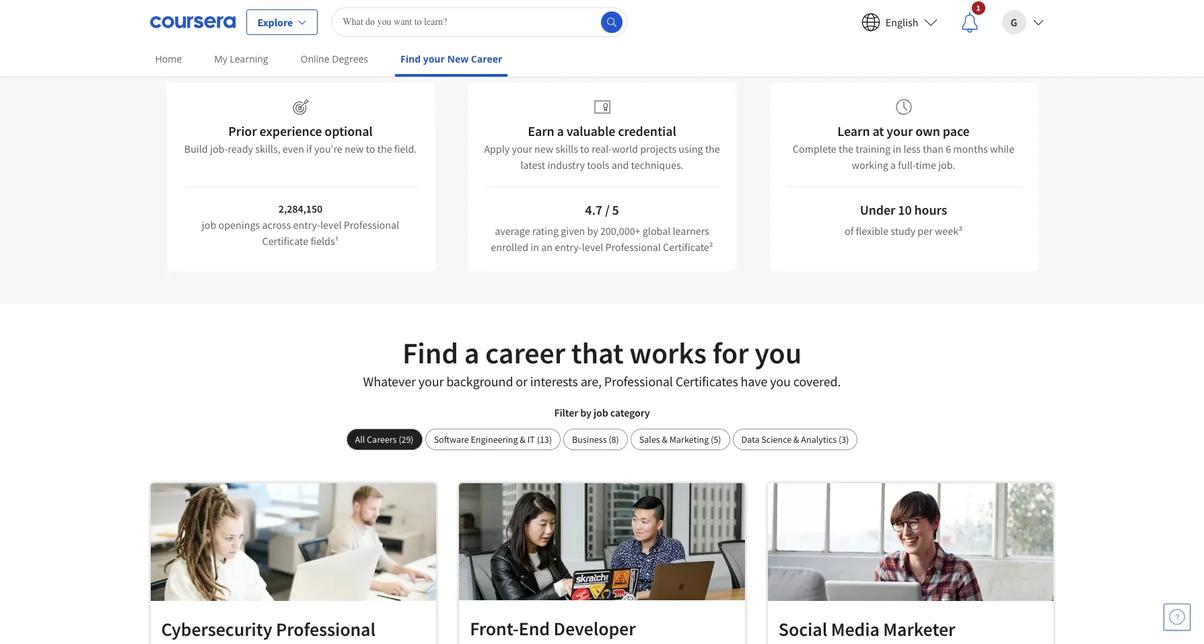 Task type: locate. For each thing, give the bounding box(es) containing it.
and
[[533, 22, 555, 38], [612, 158, 629, 172]]

0 horizontal spatial in
[[531, 240, 539, 254]]

the
[[377, 142, 392, 156], [706, 142, 720, 156], [839, 142, 854, 156]]

your inside the learn at your own pace complete the training in less than 6 months while working a full-time job.
[[887, 123, 913, 139]]

you're
[[314, 142, 343, 156]]

prior experience optional build job-ready skills, even if you're new to the field.
[[184, 123, 417, 156]]

1 horizontal spatial job
[[594, 406, 609, 420]]

1 vertical spatial job
[[594, 406, 609, 420]]

2 to from the left
[[581, 142, 590, 156]]

the left field. at the top left
[[377, 142, 392, 156]]

1 horizontal spatial &
[[662, 434, 668, 446]]

1 vertical spatial and
[[612, 158, 629, 172]]

learners
[[673, 224, 710, 238]]

3 the from the left
[[839, 142, 854, 156]]

your right whatever
[[419, 373, 444, 390]]

find for a
[[403, 335, 459, 372]]

0 horizontal spatial to
[[366, 142, 375, 156]]

entry- inside 2,284,150 job openings across entry-level professional certificate fields¹
[[293, 218, 321, 232]]

learn
[[838, 123, 870, 139]]

to inside earn a valuable credential apply your new skills to real-world projects using the latest industry tools and techniques.
[[581, 142, 590, 156]]

level inside 2,284,150 job openings across entry-level professional certificate fields¹
[[321, 218, 342, 232]]

0 horizontal spatial &
[[520, 434, 526, 446]]

2 vertical spatial level
[[582, 240, 604, 254]]

training up career
[[487, 22, 531, 38]]

your
[[423, 53, 445, 65], [887, 123, 913, 139], [512, 142, 533, 156], [419, 373, 444, 390]]

1 vertical spatial you
[[771, 373, 791, 390]]

less
[[904, 142, 921, 156]]

filter
[[555, 406, 579, 420]]

a up 'background'
[[465, 335, 480, 372]]

2 horizontal spatial &
[[794, 434, 800, 446]]

my learning
[[214, 53, 268, 65]]

credential right earn
[[594, 22, 651, 38]]

and left earn
[[533, 22, 555, 38]]

Business (8) button
[[564, 429, 628, 451]]

a up skills
[[557, 123, 564, 139]]

1 horizontal spatial to
[[581, 142, 590, 156]]

online degrees
[[301, 53, 368, 65]]

1 button
[[949, 0, 992, 43]]

professional inside 4.7 / 5 average rating given by 200,000+ global learners enrolled in an entry-level professional certificate²
[[606, 240, 661, 254]]

option group
[[347, 429, 858, 451]]

entry- inside 4.7 / 5 average rating given by 200,000+ global learners enrolled in an entry-level professional certificate²
[[555, 240, 582, 254]]

g button
[[992, 0, 1055, 43]]

degrees
[[332, 53, 368, 65]]

2 horizontal spatial the
[[839, 142, 854, 156]]

& right science
[[794, 434, 800, 446]]

1 vertical spatial in
[[531, 240, 539, 254]]

1 vertical spatial level
[[321, 218, 342, 232]]

None search field
[[331, 7, 628, 37]]

you
[[755, 335, 802, 372], [771, 373, 791, 390]]

the down learn
[[839, 142, 854, 156]]

6
[[946, 142, 952, 156]]

data science & analytics (3)
[[742, 434, 850, 446]]

learn at your own pace complete the training in less than 6 months while working a full-time job.
[[793, 123, 1015, 172]]

online degrees link
[[295, 44, 374, 74]]

find a career that works for you whatever your background or interests are, professional certificates have you covered.
[[363, 335, 841, 390]]

to
[[366, 142, 375, 156], [581, 142, 590, 156]]

1 vertical spatial entry-
[[555, 240, 582, 254]]

by left the leading
[[717, 22, 730, 38]]

find inside find a career that works for you whatever your background or interests are, professional certificates have you covered.
[[403, 335, 459, 372]]

certificate²
[[663, 240, 714, 254]]

credential up "projects"
[[618, 123, 677, 139]]

1 horizontal spatial in
[[893, 142, 902, 156]]

4.7 / 5 average rating given by 200,000+ global learners enrolled in an entry-level professional certificate²
[[491, 201, 714, 254]]

1 & from the left
[[520, 434, 526, 446]]

0 vertical spatial entry-
[[293, 218, 321, 232]]

entry- down 2,284,150
[[293, 218, 321, 232]]

enrolled
[[491, 240, 529, 254]]

& for data science & analytics (3)
[[794, 434, 800, 446]]

you right have
[[771, 373, 791, 390]]

covered.
[[794, 373, 841, 390]]

find inside find your new career link
[[401, 53, 421, 65]]

projects
[[641, 142, 677, 156]]

1 vertical spatial find
[[403, 335, 459, 372]]

0 horizontal spatial and
[[533, 22, 555, 38]]

1 horizontal spatial and
[[612, 158, 629, 172]]

job left openings
[[202, 218, 216, 232]]

category
[[611, 406, 650, 420]]

to left real- at the top of the page
[[581, 142, 590, 156]]

marketer
[[884, 617, 956, 642]]

by right given
[[588, 224, 599, 238]]

&
[[520, 434, 526, 446], [662, 434, 668, 446], [794, 434, 800, 446]]

latest
[[521, 158, 546, 172]]

training up working
[[856, 142, 891, 156]]

global
[[643, 224, 671, 238]]

a left full-
[[891, 158, 896, 172]]

credential
[[594, 22, 651, 38], [618, 123, 677, 139]]

2 the from the left
[[706, 142, 720, 156]]

works
[[630, 335, 707, 372]]

by right filter
[[581, 406, 592, 420]]

and down world
[[612, 158, 629, 172]]

0 vertical spatial in
[[893, 142, 902, 156]]

end
[[519, 617, 550, 641]]

0 horizontal spatial job
[[202, 218, 216, 232]]

& left it
[[520, 434, 526, 446]]

level down given
[[582, 240, 604, 254]]

in left less
[[893, 142, 902, 156]]

professional
[[344, 218, 399, 232], [606, 240, 661, 254], [605, 373, 673, 390], [276, 618, 376, 642]]

for
[[713, 335, 749, 372]]

1 horizontal spatial entry-
[[555, 240, 582, 254]]

get professional-level training and earn a credential recognized by leading companies.
[[364, 22, 841, 38]]

training inside the learn at your own pace complete the training in less than 6 months while working a full-time job.
[[856, 142, 891, 156]]

a
[[585, 22, 592, 38], [557, 123, 564, 139], [891, 158, 896, 172], [465, 335, 480, 372]]

my
[[214, 53, 228, 65]]

in left an
[[531, 240, 539, 254]]

2 horizontal spatial level
[[582, 240, 604, 254]]

0 horizontal spatial level
[[321, 218, 342, 232]]

cybersecurity
[[161, 618, 272, 642]]

media
[[831, 617, 880, 642]]

new down earn
[[535, 142, 554, 156]]

option group containing all careers (29)
[[347, 429, 858, 451]]

the right using
[[706, 142, 720, 156]]

2 new from the left
[[535, 142, 554, 156]]

0 vertical spatial find
[[401, 53, 421, 65]]

0 horizontal spatial the
[[377, 142, 392, 156]]

your right at
[[887, 123, 913, 139]]

real-
[[592, 142, 612, 156]]

professional inside button
[[276, 618, 376, 642]]

interests
[[531, 373, 578, 390]]

level up fields¹ at the left top of the page
[[321, 218, 342, 232]]

1 new from the left
[[345, 142, 364, 156]]

0 horizontal spatial entry-
[[293, 218, 321, 232]]

0 horizontal spatial new
[[345, 142, 364, 156]]

skills
[[556, 142, 578, 156]]

a inside find a career that works for you whatever your background or interests are, professional certificates have you covered.
[[465, 335, 480, 372]]

job.
[[939, 158, 956, 172]]

science
[[762, 434, 792, 446]]

analytics
[[802, 434, 837, 446]]

english
[[886, 15, 919, 29]]

your up latest
[[512, 142, 533, 156]]

at
[[873, 123, 885, 139]]

1 horizontal spatial new
[[535, 142, 554, 156]]

1 the from the left
[[377, 142, 392, 156]]

cybersecurity analyst image
[[151, 484, 437, 601]]

english button
[[851, 0, 949, 43]]

1 vertical spatial credential
[[618, 123, 677, 139]]

2 vertical spatial by
[[581, 406, 592, 420]]

developer
[[554, 617, 636, 641]]

to down optional
[[366, 142, 375, 156]]

career
[[471, 53, 503, 65]]

1 horizontal spatial level
[[458, 22, 485, 38]]

find
[[401, 53, 421, 65], [403, 335, 459, 372]]

learning
[[230, 53, 268, 65]]

level up new
[[458, 22, 485, 38]]

per
[[918, 224, 933, 238]]

3 & from the left
[[794, 434, 800, 446]]

entry- down given
[[555, 240, 582, 254]]

you up have
[[755, 335, 802, 372]]

valuable
[[567, 123, 616, 139]]

using
[[679, 142, 703, 156]]

find down professional- at left top
[[401, 53, 421, 65]]

social media marketer image
[[768, 484, 1054, 601]]

find up whatever
[[403, 335, 459, 372]]

front-end developer
[[470, 617, 636, 641]]

complete
[[793, 142, 837, 156]]

1 horizontal spatial training
[[856, 142, 891, 156]]

cybersecurity professional
[[161, 618, 376, 642]]

recognized
[[653, 22, 714, 38]]

sales & marketing (5)
[[640, 434, 722, 446]]

time
[[916, 158, 937, 172]]

1 vertical spatial training
[[856, 142, 891, 156]]

2,284,150
[[279, 202, 323, 216]]

your inside earn a valuable credential apply your new skills to real-world projects using the latest industry tools and techniques.
[[512, 142, 533, 156]]

it
[[528, 434, 535, 446]]

0 vertical spatial training
[[487, 22, 531, 38]]

(3)
[[839, 434, 850, 446]]

0 vertical spatial and
[[533, 22, 555, 38]]

job up business (8)
[[594, 406, 609, 420]]

the inside prior experience optional build job-ready skills, even if you're new to the field.
[[377, 142, 392, 156]]

optional
[[325, 123, 373, 139]]

0 horizontal spatial training
[[487, 22, 531, 38]]

week³
[[935, 224, 963, 238]]

0 vertical spatial job
[[202, 218, 216, 232]]

1 vertical spatial by
[[588, 224, 599, 238]]

1 to from the left
[[366, 142, 375, 156]]

working
[[852, 158, 889, 172]]

1 horizontal spatial the
[[706, 142, 720, 156]]

& right sales
[[662, 434, 668, 446]]

new down optional
[[345, 142, 364, 156]]

professional inside find a career that works for you whatever your background or interests are, professional certificates have you covered.
[[605, 373, 673, 390]]

business (8)
[[572, 434, 619, 446]]

entry-
[[293, 218, 321, 232], [555, 240, 582, 254]]



Task type: describe. For each thing, give the bounding box(es) containing it.
average
[[495, 224, 530, 238]]

(13)
[[537, 434, 552, 446]]

field.
[[394, 142, 417, 156]]

marketing
[[670, 434, 709, 446]]

certificates
[[676, 373, 739, 390]]

in inside 4.7 / 5 average rating given by 200,000+ global learners enrolled in an entry-level professional certificate²
[[531, 240, 539, 254]]

the inside the learn at your own pace complete the training in less than 6 months while working a full-time job.
[[839, 142, 854, 156]]

career
[[486, 335, 566, 372]]

find for your
[[401, 53, 421, 65]]

0 vertical spatial you
[[755, 335, 802, 372]]

level inside 4.7 / 5 average rating given by 200,000+ global learners enrolled in an entry-level professional certificate²
[[582, 240, 604, 254]]

under 10 hours of flexible study per week³
[[845, 201, 963, 238]]

if
[[307, 142, 312, 156]]

professional-
[[386, 22, 458, 38]]

professional inside 2,284,150 job openings across entry-level professional certificate fields¹
[[344, 218, 399, 232]]

0 vertical spatial by
[[717, 22, 730, 38]]

coursera image
[[150, 11, 235, 33]]

home link
[[150, 44, 187, 74]]

10
[[899, 201, 912, 218]]

while
[[991, 142, 1015, 156]]

an
[[542, 240, 553, 254]]

software
[[434, 434, 469, 446]]

hours
[[915, 201, 948, 218]]

What do you want to learn? text field
[[331, 7, 628, 37]]

industry
[[548, 158, 585, 172]]

find your new career
[[401, 53, 503, 65]]

pace
[[943, 123, 970, 139]]

engineering
[[471, 434, 518, 446]]

credential inside earn a valuable credential apply your new skills to real-world projects using the latest industry tools and techniques.
[[618, 123, 677, 139]]

help center image
[[1170, 609, 1186, 626]]

new inside prior experience optional build job-ready skills, even if you're new to the field.
[[345, 142, 364, 156]]

months
[[954, 142, 989, 156]]

online
[[301, 53, 330, 65]]

under
[[861, 201, 896, 218]]

home
[[155, 53, 182, 65]]

full-
[[899, 158, 916, 172]]

skills,
[[255, 142, 281, 156]]

techniques.
[[631, 158, 684, 172]]

g
[[1011, 15, 1018, 29]]

new inside earn a valuable credential apply your new skills to real-world projects using the latest industry tools and techniques.
[[535, 142, 554, 156]]

that
[[572, 335, 624, 372]]

even
[[283, 142, 304, 156]]

the inside earn a valuable credential apply your new skills to real-world projects using the latest industry tools and techniques.
[[706, 142, 720, 156]]

experience
[[260, 123, 322, 139]]

0 vertical spatial level
[[458, 22, 485, 38]]

by inside 4.7 / 5 average rating given by 200,000+ global learners enrolled in an entry-level professional certificate²
[[588, 224, 599, 238]]

social
[[779, 617, 828, 642]]

prior
[[229, 123, 257, 139]]

tools
[[587, 158, 610, 172]]

world
[[612, 142, 638, 156]]

given
[[561, 224, 585, 238]]

filter by job category
[[555, 406, 650, 420]]

openings
[[219, 218, 260, 232]]

front-
[[470, 617, 519, 641]]

earn a valuable credential apply your new skills to real-world projects using the latest industry tools and techniques.
[[484, 123, 720, 172]]

200,000+
[[601, 224, 641, 238]]

1
[[977, 2, 981, 12]]

a inside earn a valuable credential apply your new skills to real-world projects using the latest industry tools and techniques.
[[557, 123, 564, 139]]

have
[[741, 373, 768, 390]]

2 & from the left
[[662, 434, 668, 446]]

explore button
[[246, 9, 318, 35]]

/
[[605, 201, 610, 218]]

whatever
[[363, 373, 416, 390]]

and inside earn a valuable credential apply your new skills to real-world projects using the latest industry tools and techniques.
[[612, 158, 629, 172]]

0 vertical spatial credential
[[594, 22, 651, 38]]

all careers (29)
[[355, 434, 414, 446]]

all
[[355, 434, 365, 446]]

Software Engineering & IT (13) button
[[425, 429, 561, 451]]

a inside the learn at your own pace complete the training in less than 6 months while working a full-time job.
[[891, 158, 896, 172]]

careers
[[367, 434, 397, 446]]

(5)
[[711, 434, 722, 446]]

(8)
[[609, 434, 619, 446]]

to inside prior experience optional build job-ready skills, even if you're new to the field.
[[366, 142, 375, 156]]

your left new
[[423, 53, 445, 65]]

get
[[364, 22, 383, 38]]

Data Science & Analytics (3) button
[[733, 429, 858, 451]]

my learning link
[[209, 44, 274, 74]]

job-
[[210, 142, 228, 156]]

are,
[[581, 373, 602, 390]]

& for software engineering & it (13)
[[520, 434, 526, 446]]

study
[[891, 224, 916, 238]]

in inside the learn at your own pace complete the training in less than 6 months while working a full-time job.
[[893, 142, 902, 156]]

find your new career link
[[395, 44, 508, 77]]

All Careers (29) button
[[347, 429, 423, 451]]

or
[[516, 373, 528, 390]]

ready
[[228, 142, 253, 156]]

2,284,150 job openings across entry-level professional certificate fields¹
[[202, 202, 399, 248]]

of
[[845, 224, 854, 238]]

certificate
[[262, 234, 309, 248]]

data
[[742, 434, 760, 446]]

job inside 2,284,150 job openings across entry-level professional certificate fields¹
[[202, 218, 216, 232]]

Sales & Marketing (5) button
[[631, 429, 730, 451]]

a right earn
[[585, 22, 592, 38]]

cybersecurity professional button
[[150, 483, 437, 645]]

new
[[448, 53, 469, 65]]

leading
[[733, 22, 774, 38]]

social media marketer button
[[768, 483, 1055, 645]]

4.7
[[585, 201, 603, 218]]

explore
[[258, 15, 293, 29]]

your inside find a career that works for you whatever your background or interests are, professional certificates have you covered.
[[419, 373, 444, 390]]

background
[[447, 373, 513, 390]]



Task type: vqa. For each thing, say whether or not it's contained in the screenshot.


